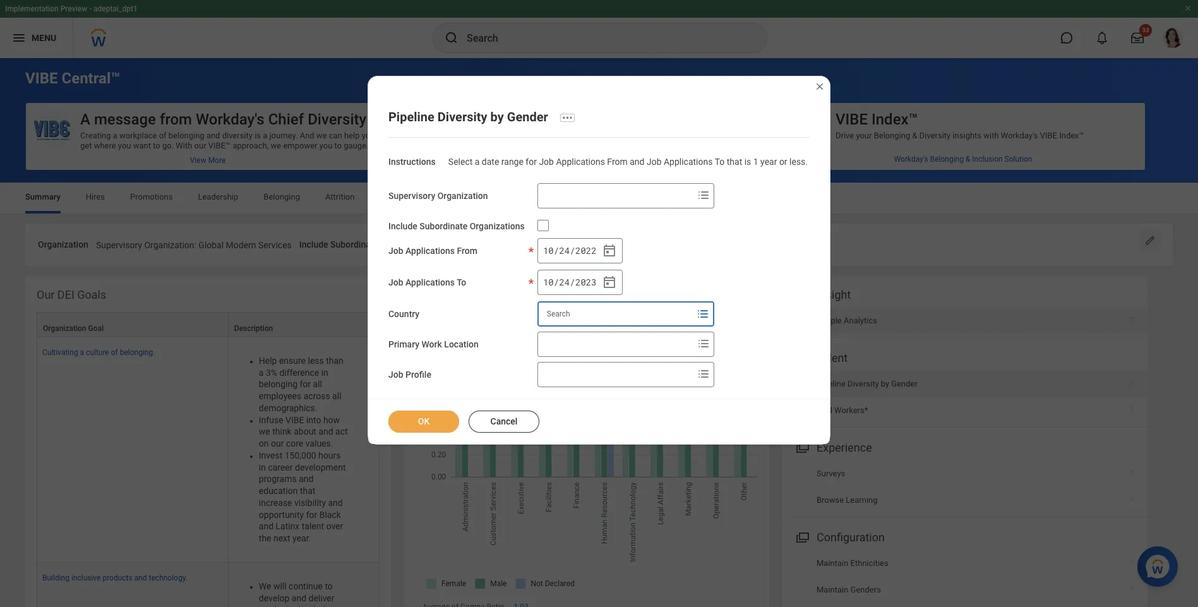 Task type: locate. For each thing, give the bounding box(es) containing it.
that down 'deliver'
[[296, 605, 311, 607]]

0 vertical spatial pipeline diversity by gender
[[388, 109, 548, 124]]

1 vertical spatial organization
[[38, 239, 88, 250]]

Yes text field
[[443, 232, 457, 254]]

0 vertical spatial subordinate
[[420, 221, 468, 231]]

job up job applications to
[[388, 246, 403, 256]]

than
[[326, 356, 344, 366]]

1 horizontal spatial vibe™
[[658, 131, 680, 140]]

0 vertical spatial from
[[607, 156, 628, 167]]

calendar image
[[602, 243, 617, 258]]

diversity inside 'list item'
[[848, 379, 879, 389]]

to up 'deliver'
[[325, 581, 333, 591]]

main content
[[0, 58, 1198, 607]]

genders
[[851, 585, 881, 594]]

all up across
[[313, 379, 322, 389]]

0 vertical spatial to
[[715, 156, 725, 167]]

and up valuing
[[609, 141, 623, 150]]

0 vertical spatial chevron right image
[[1124, 464, 1140, 477]]

you up webinar,
[[488, 141, 501, 150]]

we're
[[535, 272, 554, 282]]

2023
[[575, 276, 597, 288]]

Supervisory Organization: Global Modern Services text field
[[96, 232, 292, 254]]

1 horizontal spatial organizations
[[470, 221, 525, 231]]

leadership inside tab list
[[198, 192, 238, 202]]

culture up solutions
[[534, 141, 560, 150]]

leaders,
[[542, 201, 570, 211]]

your inside "coming together on the path to equality learn how companies, leaders, and organizations each play a role in building equality. join the webinar with workday leaders and discover ways to assess your intentions against outcomes and drive real change. watch webinar"
[[739, 212, 755, 221]]

your right assess
[[739, 212, 755, 221]]

1 vertical spatial learn
[[495, 272, 516, 282]]

how up act at bottom
[[323, 415, 340, 425]]

More (1) text field
[[575, 232, 608, 254]]

vibe™ up intent
[[658, 131, 680, 140]]

1 vertical spatial pipeline
[[817, 379, 846, 389]]

to left focus
[[950, 151, 957, 160]]

we inside help ensure less than a 3% difference in belonging for all employees across all demographics. infuse vibe into how we think about and act on our core values. invest 150,000 hours in career development programs and education that increase visibility and opportunity for black and latinx talent over the next year.
[[259, 427, 270, 437]]

and down go.
[[162, 151, 175, 160]]

0 vertical spatial include
[[388, 221, 417, 231]]

vibe™ down diversity
[[208, 141, 231, 150]]

from up go.
[[160, 111, 192, 128]]

chevron right image inside the browse learning link
[[1124, 491, 1140, 503]]

1 horizontal spatial workday
[[495, 252, 526, 261]]

1 horizontal spatial from
[[160, 111, 192, 128]]

pipeline diversity by gender up workers*
[[817, 379, 918, 389]]

chevron right image
[[1124, 464, 1140, 477], [1124, 580, 1140, 593]]

change.
[[647, 161, 676, 171], [615, 222, 644, 231]]

1 vertical spatial menu group image
[[793, 528, 810, 545]]

pipeline diversity by gender up 'how'
[[388, 109, 548, 124]]

job
[[539, 156, 554, 167], [647, 156, 662, 167], [388, 246, 403, 256], [388, 277, 403, 288], [498, 288, 517, 301], [388, 370, 403, 380]]

list containing maintain ethnicities
[[782, 550, 1148, 607]]

workday's belonging & inclusion solution link
[[781, 150, 1145, 169]]

with down leaders,
[[553, 212, 568, 221]]

subordinate for job applications from
[[420, 221, 468, 231]]

2 menu group image from the top
[[793, 528, 810, 545]]

webinar
[[522, 212, 551, 221]]

include subordinate organizations for job applications from
[[388, 221, 525, 231]]

building
[[42, 573, 69, 582]]

for left valuing
[[593, 151, 603, 160]]

organization inside popup button
[[43, 324, 86, 333]]

2 vertical spatial workday's
[[894, 155, 928, 164]]

0 vertical spatial pipeline diversity by gender link
[[388, 109, 548, 124]]

creating inside creating a workplace of belonging and diversity is a journey. and we can help you get where you want to go. with our vibe™ approach, we empower you to gauge everything from hiring and promotions to your people's sense of belonging—so you can see where you stand and then take action.
[[80, 131, 111, 140]]

1 24 from the top
[[559, 244, 570, 256]]

how up join
[[481, 201, 496, 211]]

0 horizontal spatial help
[[344, 131, 360, 140]]

watch
[[458, 232, 481, 241]]

by inside dialog
[[491, 109, 504, 124]]

of inside creating belonging and diversity in the workplace with vibe™ how do you create a culture of belonging and turn intent into impactful actions? in this webinar, we share our strategies for valuing inclusion, belonging, and equity for all and show how our solutions can help you enable change.
[[562, 141, 569, 150]]

and down continue
[[292, 593, 306, 603]]

24 down examine
[[559, 276, 570, 288]]

of left the belonging.
[[111, 348, 118, 357]]

taking
[[480, 262, 502, 271]]

maintain inside maintain genders link
[[817, 585, 849, 594]]

on up companies,
[[523, 191, 532, 201]]

with up inclusion
[[984, 131, 999, 140]]

1 horizontal spatial gender
[[599, 288, 636, 301]]

prompts image up ways
[[696, 188, 711, 203]]

workday's belonging & inclusion solution
[[894, 155, 1032, 164]]

2 chevron right image from the top
[[1124, 401, 1140, 414]]

2 horizontal spatial belonging
[[571, 141, 607, 150]]

cultivating
[[42, 348, 78, 357]]

and right practices
[[621, 262, 635, 271]]

0 vertical spatial is
[[255, 131, 261, 140]]

1 horizontal spatial creating
[[458, 131, 489, 140]]

10/01/2020 text field
[[512, 232, 559, 254]]

belonging up strategies
[[571, 141, 607, 150]]

chevron right image
[[1124, 375, 1140, 387], [1124, 401, 1140, 414], [1124, 491, 1140, 503], [1124, 554, 1140, 567]]

with inside creating belonging and diversity in the workplace with vibe™ how do you create a culture of belonging and turn intent into impactful actions? in this webinar, we share our strategies for valuing inclusion, belonging, and equity for all and show how our solutions can help you enable change.
[[641, 131, 656, 140]]

1 horizontal spatial create
[[629, 272, 652, 282]]

gender
[[507, 109, 548, 124], [599, 288, 636, 301], [892, 379, 918, 389]]

1 chevron right image from the top
[[1124, 375, 1140, 387]]

implementation preview -   adeptai_dpt1
[[5, 4, 138, 13]]

leadership
[[666, 111, 741, 128], [198, 192, 238, 202]]

belonging inside creating belonging and diversity in the workplace with vibe™ how do you create a culture of belonging and turn intent into impactful actions? in this webinar, we share our strategies for valuing inclusion, belonging, and equity for all and show how our solutions can help you enable change.
[[571, 141, 607, 150]]

maintain for maintain genders
[[817, 585, 849, 594]]

1 vertical spatial that
[[300, 486, 315, 496]]

can left see
[[80, 161, 94, 171]]

our up the promotions
[[194, 141, 206, 150]]

belonging inside creating a workplace of belonging and diversity is a journey. and we can help you get where you want to go. with our vibe™ approach, we empower you to gauge everything from hiring and promotions to your people's sense of belonging—so you can see where you stand and then take action.
[[169, 131, 204, 140]]

2 vertical spatial prompts image
[[696, 336, 711, 351]]

2 maintain from the top
[[817, 585, 849, 594]]

0 vertical spatial organizations
[[470, 221, 525, 231]]

to up ratio
[[457, 277, 466, 288]]

this
[[458, 151, 471, 160]]

0 vertical spatial workday's
[[196, 111, 264, 128]]

include subordinate organizations inside the pipeline diversity by gender dialog
[[388, 221, 525, 231]]

2 chevron right image from the top
[[1124, 580, 1140, 593]]

how inside help ensure less than a 3% difference in belonging for all employees across all demographics. infuse vibe into how we think about and act on our core values. invest 150,000 hours in career development programs and education that increase visibility and opportunity for black and latinx talent over the next year.
[[323, 415, 340, 425]]

help down strategies
[[588, 161, 604, 171]]

organization up equality.
[[438, 191, 488, 201]]

subordinate inside the pipeline diversity by gender dialog
[[420, 221, 468, 231]]

row for we will continue to develop and deliver products that he row
[[37, 337, 380, 563]]

in right role
[[699, 201, 705, 211]]

10
[[543, 244, 554, 256], [543, 276, 554, 288]]

supervisory inside 'text field'
[[96, 240, 142, 250]]

the inside creating belonging and diversity in the workplace with vibe™ how do you create a culture of belonging and turn intent into impactful actions? in this webinar, we share our strategies for valuing inclusion, belonging, and equity for all and show how our solutions can help you enable change.
[[587, 131, 598, 140]]

workday
[[570, 212, 602, 221], [495, 252, 526, 261], [458, 282, 490, 292]]

Country field
[[539, 303, 694, 325]]

supervisory for supervisory organization: global modern services
[[96, 240, 142, 250]]

measure
[[836, 151, 867, 160]]

approach,
[[233, 141, 269, 150]]

create inside creating belonging and diversity in the workplace with vibe™ how do you create a culture of belonging and turn intent into impactful actions? in this webinar, we share our strategies for valuing inclusion, belonging, and equity for all and show how our solutions can help you enable change.
[[503, 141, 526, 150]]

2 vertical spatial organization
[[43, 324, 86, 333]]

take
[[206, 161, 222, 171]]

1 vertical spatial include subordinate organizations
[[299, 239, 436, 250]]

prompts image
[[696, 188, 711, 203], [695, 306, 711, 322], [696, 336, 711, 351]]

prompts image for organization
[[696, 188, 711, 203]]

row containing help ensure less than a 3% difference in belonging for all employees across all demographics.
[[37, 337, 380, 563]]

1 horizontal spatial from
[[607, 156, 628, 167]]

supervisory down instructions
[[388, 191, 435, 201]]

and up black
[[328, 498, 343, 508]]

0 horizontal spatial products
[[103, 573, 132, 582]]

search image
[[444, 30, 459, 45]]

4 chevron right image from the top
[[1124, 554, 1140, 567]]

supervisory left organization:
[[96, 240, 142, 250]]

for
[[593, 151, 603, 160], [749, 151, 759, 160], [526, 156, 537, 167], [528, 252, 539, 261], [300, 379, 311, 389], [306, 509, 317, 520]]

our dei goals
[[37, 288, 106, 301]]

people analytics list item
[[782, 308, 1148, 334]]

1 horizontal spatial belonging
[[259, 379, 298, 389]]

work
[[422, 339, 442, 349]]

0 horizontal spatial your
[[231, 151, 247, 160]]

workday up action
[[495, 252, 526, 261]]

across
[[304, 391, 330, 401]]

ensure
[[279, 356, 306, 366]]

help inside creating a workplace of belonging and diversity is a journey. and we can help you get where you want to go. with our vibe™ approach, we empower you to gauge everything from hiring and promotions to your people's sense of belonging—so you can see where you stand and then take action.
[[344, 131, 360, 140]]

main content containing vibe central™
[[0, 58, 1198, 607]]

drive
[[836, 131, 854, 140]]

24 inside job applications from group
[[559, 244, 570, 256]]

that inside the pipeline diversity by gender dialog
[[727, 156, 742, 167]]

a left 3%
[[259, 367, 264, 377]]

1 list from the top
[[782, 371, 1148, 423]]

1 maintain from the top
[[817, 559, 849, 568]]

0 horizontal spatial supervisory
[[96, 240, 142, 250]]

0 horizontal spatial to
[[457, 277, 466, 288]]

inclusion
[[972, 155, 1003, 164]]

chevron right image inside pipeline diversity by gender 'list item'
[[1124, 375, 1140, 387]]

Job Profile field
[[538, 363, 693, 386]]

1 vertical spatial prompts image
[[695, 306, 711, 322]]

more
[[575, 240, 595, 250]]

compa-ratio by job family group & gender element
[[404, 276, 769, 607]]

1 horizontal spatial help
[[588, 161, 604, 171]]

1 horizontal spatial is
[[745, 156, 751, 167]]

taylor
[[459, 111, 500, 128]]

1 vertical spatial products
[[259, 605, 294, 607]]

2 horizontal spatial workday
[[570, 212, 602, 221]]

1 vertical spatial workday
[[495, 252, 526, 261]]

0 horizontal spatial with
[[553, 212, 568, 221]]

how inside creating belonging and diversity in the workplace with vibe™ how do you create a culture of belonging and turn intent into impactful actions? in this webinar, we share our strategies for valuing inclusion, belonging, and equity for all and show how our solutions can help you enable change.
[[506, 161, 521, 171]]

2 vertical spatial by
[[881, 379, 889, 389]]

2 24 from the top
[[559, 276, 570, 288]]

& up performance
[[912, 131, 918, 140]]

1 horizontal spatial leadership
[[666, 111, 741, 128]]

0 vertical spatial where
[[94, 141, 116, 150]]

close pipeline diversity by gender image
[[815, 81, 825, 92]]

actions?
[[717, 141, 747, 150]]

prompts image down change
[[695, 306, 711, 322]]

for inside the pipeline diversity by gender dialog
[[526, 156, 537, 167]]

organizations inside the pipeline diversity by gender dialog
[[470, 221, 525, 231]]

implementation preview -   adeptai_dpt1 banner
[[0, 0, 1198, 58]]

2 vertical spatial workday
[[458, 282, 490, 292]]

1 vertical spatial leadership
[[198, 192, 238, 202]]

menu group image left configuration
[[793, 528, 810, 545]]

2 vertical spatial list
[[782, 550, 1148, 607]]

systemic
[[654, 272, 687, 282]]

1 vertical spatial into
[[306, 415, 321, 425]]

is inside creating a workplace of belonging and diversity is a journey. and we can help you get where you want to go. with our vibe™ approach, we empower you to gauge everything from hiring and promotions to your people's sense of belonging—so you can see where you stand and then take action.
[[255, 131, 261, 140]]

we left share
[[505, 151, 516, 160]]

0 vertical spatial products
[[103, 573, 132, 582]]

a left date
[[475, 156, 480, 167]]

by inside 'list item'
[[881, 379, 889, 389]]

a
[[80, 111, 90, 128]]

in up strategies
[[578, 131, 585, 140]]

applications up 'compa-'
[[406, 277, 455, 288]]

chevron right image for pipeline diversity by gender
[[1124, 375, 1140, 387]]

0 horizontal spatial leadership
[[198, 192, 238, 202]]

for inside the uniting at workday for social justice we're taking action to examine our practices and accelerate progress in our company. learn how we're working together to create systemic change both within workday and externally.
[[528, 252, 539, 261]]

0 vertical spatial help
[[344, 131, 360, 140]]

our inside help ensure less than a 3% difference in belonging for all employees across all demographics. infuse vibe into how we think about and act on our core values. invest 150,000 hours in career development programs and education that increase visibility and opportunity for black and latinx talent over the next year.
[[271, 438, 284, 449]]

configuration
[[817, 531, 885, 544]]

our inside creating a workplace of belonging and diversity is a journey. and we can help you get where you want to go. with our vibe™ approach, we empower you to gauge everything from hiring and promotions to your people's sense of belonging—so you can see where you stand and then take action.
[[194, 141, 206, 150]]

tab list
[[13, 183, 1186, 214]]

index™ up efforts at the right of page
[[1059, 131, 1084, 140]]

chevron right image for find workers*
[[1124, 401, 1140, 414]]

of up strategies
[[562, 141, 569, 150]]

2 horizontal spatial gender
[[892, 379, 918, 389]]

1 menu group image from the top
[[793, 438, 810, 456]]

and
[[300, 131, 314, 140]]

organization
[[438, 191, 488, 201], [38, 239, 88, 250], [43, 324, 86, 333]]

1 chevron right image from the top
[[1124, 464, 1140, 477]]

tab list containing summary
[[13, 183, 1186, 214]]

2 horizontal spatial workday's
[[1001, 131, 1038, 140]]

insights
[[953, 131, 982, 140]]

organization for organization
[[38, 239, 88, 250]]

maintain inside maintain ethnicities link
[[817, 559, 849, 568]]

0 vertical spatial on
[[523, 191, 532, 201]]

pipeline down 'talent'
[[817, 379, 846, 389]]

1 row from the top
[[37, 312, 380, 337]]

1 vertical spatial culture
[[86, 348, 109, 357]]

0 vertical spatial include subordinate organizations
[[388, 221, 525, 231]]

0 horizontal spatial workday's
[[196, 111, 264, 128]]

Supervisory Organization field
[[538, 185, 693, 207]]

how up externally.
[[518, 272, 533, 282]]

start
[[465, 239, 484, 250]]

from down watch
[[457, 246, 478, 256]]

2 row from the top
[[37, 337, 380, 563]]

0 vertical spatial 24
[[559, 244, 570, 256]]

chevron right image inside maintain ethnicities link
[[1124, 554, 1140, 567]]

against
[[496, 222, 523, 231]]

externally.
[[507, 282, 544, 292]]

you
[[362, 131, 375, 140], [118, 141, 131, 150], [319, 141, 332, 150], [488, 141, 501, 150], [367, 151, 380, 160], [135, 161, 148, 171], [606, 161, 619, 171]]

webinar
[[483, 232, 513, 241]]

1 horizontal spatial on
[[523, 191, 532, 201]]

24 up examine
[[559, 244, 570, 256]]

learn down action
[[495, 272, 516, 282]]

cancel button
[[469, 411, 539, 433]]

0 horizontal spatial culture
[[86, 348, 109, 357]]

menu group image for configuration
[[793, 528, 810, 545]]

browse learning link
[[782, 487, 1148, 513]]

carin
[[420, 111, 456, 128]]

culture inside creating belonging and diversity in the workplace with vibe™ how do you create a culture of belonging and turn intent into impactful actions? in this webinar, we share our strategies for valuing inclusion, belonging, and equity for all and show how our solutions can help you enable change.
[[534, 141, 560, 150]]

the down belonging & diversity thought leadership
[[587, 131, 598, 140]]

1 horizontal spatial with
[[641, 131, 656, 140]]

next
[[273, 533, 290, 543]]

list containing surveys
[[782, 461, 1148, 513]]

0 vertical spatial menu group image
[[793, 438, 810, 456]]

diversity inside creating belonging and diversity in the workplace with vibe™ how do you create a culture of belonging and turn intent into impactful actions? in this webinar, we share our strategies for valuing inclusion, belonging, and equity for all and show how our solutions can help you enable change.
[[545, 131, 576, 140]]

job applications from
[[388, 246, 478, 256]]

0 horizontal spatial pipeline
[[388, 109, 434, 124]]

and
[[206, 131, 220, 140], [529, 131, 543, 140], [609, 141, 623, 150], [162, 151, 175, 160], [709, 151, 723, 160], [630, 156, 645, 167], [172, 161, 186, 171], [468, 161, 482, 171], [572, 201, 586, 211], [632, 212, 646, 221], [564, 222, 578, 231], [621, 262, 635, 271], [492, 282, 505, 292], [319, 427, 333, 437], [299, 474, 314, 484], [328, 498, 343, 508], [259, 521, 274, 531], [134, 573, 147, 582], [292, 593, 306, 603]]

include for start
[[299, 239, 328, 250]]

workplace
[[600, 131, 639, 140]]

0 horizontal spatial pipeline diversity by gender
[[388, 109, 548, 124]]

modern
[[226, 240, 256, 250]]

applications down 'impactful'
[[664, 156, 713, 167]]

all
[[458, 161, 466, 171], [313, 379, 322, 389], [332, 391, 341, 401]]

and left then
[[172, 161, 186, 171]]

your up action.
[[231, 151, 247, 160]]

chevron right image for browse learning
[[1124, 491, 1140, 503]]

10 for 10 / 24 / 2023
[[543, 276, 554, 288]]

find workers*
[[817, 405, 868, 415]]

into inside creating belonging and diversity in the workplace with vibe™ how do you create a culture of belonging and turn intent into impactful actions? in this webinar, we share our strategies for valuing inclusion, belonging, and equity for all and show how our solutions can help you enable change.
[[664, 141, 678, 150]]

0 vertical spatial prompts image
[[696, 188, 711, 203]]

menu group image left experience
[[793, 438, 810, 456]]

1 vertical spatial create
[[629, 272, 652, 282]]

row
[[37, 312, 380, 337], [37, 337, 380, 563]]

0 horizontal spatial change.
[[615, 222, 644, 231]]

talent
[[302, 521, 324, 531]]

for right range
[[526, 156, 537, 167]]

hours
[[318, 450, 341, 460]]

10/01/2020
[[512, 240, 559, 250]]

1 vertical spatial your
[[231, 151, 247, 160]]

learn inside "coming together on the path to equality learn how companies, leaders, and organizations each play a role in building equality. join the webinar with workday leaders and discover ways to assess your intentions against outcomes and drive real change. watch webinar"
[[458, 201, 479, 211]]

0 horizontal spatial include
[[299, 239, 328, 250]]

1 creating from the left
[[80, 131, 111, 140]]

list containing pipeline diversity by gender
[[782, 371, 1148, 423]]

1 vertical spatial from
[[120, 151, 137, 160]]

close environment banner image
[[1184, 4, 1192, 12]]

and up share
[[529, 131, 543, 140]]

and down the actions?
[[709, 151, 723, 160]]

chevron right image for surveys
[[1124, 464, 1140, 477]]

culture inside 'link'
[[86, 348, 109, 357]]

2 horizontal spatial your
[[856, 131, 872, 140]]

gender inside 'list item'
[[892, 379, 918, 389]]

1 vertical spatial help
[[588, 161, 604, 171]]

include inside the pipeline diversity by gender dialog
[[388, 221, 417, 231]]

0 horizontal spatial create
[[503, 141, 526, 150]]

0 vertical spatial leadership
[[666, 111, 741, 128]]

1 vertical spatial 10
[[543, 276, 554, 288]]

2 horizontal spatial with
[[984, 131, 999, 140]]

to inside building inclusive products and technology. we will continue to develop and deliver products that he
[[325, 581, 333, 591]]

applications up job applications to
[[406, 246, 455, 256]]

0 horizontal spatial creating
[[80, 131, 111, 140]]

supervisory inside the pipeline diversity by gender dialog
[[388, 191, 435, 201]]

10 inside job applications from group
[[543, 244, 554, 256]]

leadership up 'impactful'
[[666, 111, 741, 128]]

0 vertical spatial all
[[458, 161, 466, 171]]

intentions
[[458, 222, 494, 231]]

0 vertical spatial create
[[503, 141, 526, 150]]

create up range
[[503, 141, 526, 150]]

subordinate for start date
[[330, 239, 378, 250]]

pipeline inside dialog
[[388, 109, 434, 124]]

more (1)
[[575, 240, 608, 250]]

share
[[518, 151, 538, 160]]

compa-ratio by job family group & gender
[[415, 288, 636, 301]]

building inclusive products and technology. link
[[42, 571, 188, 582]]

to up belonging—so
[[335, 141, 342, 150]]

development
[[295, 462, 346, 472]]

cultivating a culture of belonging.
[[42, 348, 155, 357]]

workers*
[[834, 405, 868, 415]]

a up share
[[528, 141, 532, 150]]

2 list from the top
[[782, 461, 1148, 513]]

include subordinate organizations element
[[443, 232, 457, 255]]

chief
[[268, 111, 304, 128]]

in down invest
[[259, 462, 266, 472]]

belonging inside help ensure less than a 3% difference in belonging for all employees across all demographics. infuse vibe into how we think about and act on our core values. invest 150,000 hours in career development programs and education that increase visibility and opportunity for black and latinx talent over the next year.
[[259, 379, 298, 389]]

solutions
[[537, 161, 571, 171]]

together
[[587, 272, 618, 282]]

change. down inclusion,
[[647, 161, 676, 171]]

a inside the pipeline diversity by gender dialog
[[475, 156, 480, 167]]

and inside the pipeline diversity by gender dialog
[[630, 156, 645, 167]]

include subordinate organizations up watch
[[388, 221, 525, 231]]

row containing organization goal
[[37, 312, 380, 337]]

0 horizontal spatial learn
[[458, 201, 479, 211]]

list
[[782, 371, 1148, 423], [782, 461, 1148, 513], [782, 550, 1148, 607]]

create inside the uniting at workday for social justice we're taking action to examine our practices and accelerate progress in our company. learn how we're working together to create systemic change both within workday and externally.
[[629, 272, 652, 282]]

all inside creating belonging and diversity in the workplace with vibe™ how do you create a culture of belonging and turn intent into impactful actions? in this webinar, we share our strategies for valuing inclusion, belonging, and equity for all and show how our solutions can help you enable change.
[[458, 161, 466, 171]]

chevron right image inside "find workers*" link
[[1124, 401, 1140, 414]]

can down strategies
[[573, 161, 586, 171]]

cancel
[[490, 416, 518, 427]]

2 10 from the top
[[543, 276, 554, 288]]

0 horizontal spatial from
[[120, 151, 137, 160]]

1 vertical spatial index™
[[1059, 131, 1084, 140]]

1 horizontal spatial workday's
[[894, 155, 928, 164]]

how inside the uniting at workday for social justice we're taking action to examine our practices and accelerate progress in our company. learn how we're working together to create systemic change both within workday and externally.
[[518, 272, 533, 282]]

organization goal
[[43, 324, 104, 333]]

on up invest
[[259, 438, 269, 449]]

within
[[736, 272, 758, 282]]

edit image
[[1144, 234, 1157, 247]]

3 list from the top
[[782, 550, 1148, 607]]

culture down goal
[[86, 348, 109, 357]]

1 10 from the top
[[543, 244, 554, 256]]

3 chevron right image from the top
[[1124, 491, 1140, 503]]

a inside creating belonging and diversity in the workplace with vibe™ how do you create a culture of belonging and turn intent into impactful actions? in this webinar, we share our strategies for valuing inclusion, belonging, and equity for all and show how our solutions can help you enable change.
[[528, 141, 532, 150]]

24 inside job applications to "group"
[[559, 276, 570, 288]]

with inside "coming together on the path to equality learn how companies, leaders, and organizations each play a role in building equality. join the webinar with workday leaders and discover ways to assess your intentions against outcomes and drive real change. watch webinar"
[[553, 212, 568, 221]]

1 horizontal spatial change.
[[647, 161, 676, 171]]

vibe
[[25, 69, 58, 87], [836, 111, 868, 128], [1040, 131, 1057, 140], [286, 415, 304, 425]]

a inside help ensure less than a 3% difference in belonging for all employees across all demographics. infuse vibe into how we think about and act on our core values. invest 150,000 hours in career development programs and education that increase visibility and opportunity for black and latinx talent over the next year.
[[259, 367, 264, 377]]

list for experience
[[782, 461, 1148, 513]]

in up change
[[711, 262, 717, 271]]

preview
[[60, 4, 87, 13]]

menu group image
[[793, 438, 810, 456], [793, 528, 810, 545]]

location
[[444, 339, 479, 349]]

surveys link
[[782, 461, 1148, 487]]

include subordinate organizations down attrition
[[299, 239, 436, 250]]

0 horizontal spatial vibe™
[[208, 141, 231, 150]]

on inside help ensure less than a 3% difference in belonging for all employees across all demographics. infuse vibe into how we think about and act on our core values. invest 150,000 hours in career development programs and education that increase visibility and opportunity for black and latinx talent over the next year.
[[259, 438, 269, 449]]

1
[[753, 156, 758, 167]]

chevron right image inside surveys link
[[1124, 464, 1140, 477]]

0 vertical spatial your
[[856, 131, 872, 140]]

and down turn
[[630, 156, 645, 167]]

go.
[[162, 141, 174, 150]]

pipeline diversity by gender inside the pipeline diversity by gender dialog
[[388, 109, 548, 124]]

3%
[[266, 367, 277, 377]]

0 vertical spatial into
[[664, 141, 678, 150]]

from down turn
[[607, 156, 628, 167]]

chevron right image inside maintain genders link
[[1124, 580, 1140, 593]]

1 vertical spatial maintain
[[817, 585, 849, 594]]

0 vertical spatial organization
[[438, 191, 488, 201]]

2 vertical spatial your
[[739, 212, 755, 221]]

include up job applications from
[[388, 221, 417, 231]]

job up country
[[388, 277, 403, 288]]

on inside "coming together on the path to equality learn how companies, leaders, and organizations each play a role in building equality. join the webinar with workday leaders and discover ways to assess your intentions against outcomes and drive real change. watch webinar"
[[523, 191, 532, 201]]

attrition
[[325, 192, 355, 202]]

where right see
[[111, 161, 133, 171]]

creating inside creating belonging and diversity in the workplace with vibe™ how do you create a culture of belonging and turn intent into impactful actions? in this webinar, we share our strategies for valuing inclusion, belonging, and equity for all and show how our solutions can help you enable change.
[[458, 131, 489, 140]]

help up the gauge
[[344, 131, 360, 140]]

workday's inside workday's belonging & inclusion solution link
[[894, 155, 928, 164]]

a right cultivating
[[80, 348, 84, 357]]

will
[[273, 581, 287, 591]]

you down workplace at the top left of page
[[118, 141, 131, 150]]

10 inside job applications to "group"
[[543, 276, 554, 288]]

group
[[556, 288, 587, 301]]

job applications to group
[[537, 270, 623, 295]]

hiring
[[139, 151, 160, 160]]

2 creating from the left
[[458, 131, 489, 140]]

how down share
[[506, 161, 521, 171]]

equality
[[576, 191, 605, 201]]

profile logan mcneil element
[[1155, 24, 1191, 52]]

equity
[[725, 151, 747, 160]]

stand
[[150, 161, 170, 171]]



Task type: describe. For each thing, give the bounding box(es) containing it.
for down in
[[749, 151, 759, 160]]

a inside 'link'
[[80, 348, 84, 357]]

diversity inside dialog
[[438, 109, 487, 124]]

in down less
[[321, 367, 328, 377]]

belonging,
[[669, 151, 707, 160]]

creating a workplace of belonging and diversity is a journey. and we can help you get where you want to go. with our vibe™ approach, we empower you to gauge everything from hiring and promotions to your people's sense of belonging—so you can see where you stand and then take action.
[[80, 131, 380, 171]]

and down equality
[[572, 201, 586, 211]]

1 vertical spatial all
[[313, 379, 322, 389]]

is inside the pipeline diversity by gender dialog
[[745, 156, 751, 167]]

can inside creating belonging and diversity in the workplace with vibe™ how do you create a culture of belonging and turn intent into impactful actions? in this webinar, we share our strategies for valuing inclusion, belonging, and equity for all and show how our solutions can help you enable change.
[[573, 161, 586, 171]]

include subordinate organizations for start date
[[299, 239, 436, 250]]

/ left 2023 on the top left of the page
[[570, 276, 575, 288]]

10 / 24 / 2023
[[543, 276, 597, 288]]

vibe inside help ensure less than a 3% difference in belonging for all employees across all demographics. infuse vibe into how we think about and act on our core values. invest 150,000 hours in career development programs and education that increase visibility and opportunity for black and latinx talent over the next year.
[[286, 415, 304, 425]]

companies,
[[498, 201, 540, 211]]

date
[[482, 156, 499, 167]]

a inside "coming together on the path to equality learn how companies, leaders, and organizations each play a role in building equality. join the webinar with workday leaders and discover ways to assess your intentions against outcomes and drive real change. watch webinar"
[[676, 201, 681, 211]]

opportunity
[[259, 509, 304, 520]]

solution
[[1005, 155, 1032, 164]]

organizations for start date
[[381, 239, 436, 250]]

1 horizontal spatial pipeline diversity by gender link
[[782, 371, 1148, 397]]

-
[[89, 4, 92, 13]]

you right belonging—so
[[367, 151, 380, 160]]

row for our dei goals element
[[37, 312, 380, 337]]

how inside "coming together on the path to equality learn how companies, leaders, and organizations each play a role in building equality. join the webinar with workday leaders and discover ways to assess your intentions against outcomes and drive real change. watch webinar"
[[481, 201, 496, 211]]

& left inclusion
[[966, 155, 970, 164]]

people analytics link
[[782, 308, 1148, 334]]

& down together
[[589, 288, 596, 301]]

1 vertical spatial where
[[111, 161, 133, 171]]

practices
[[585, 262, 619, 271]]

Primary Work Location field
[[538, 333, 693, 356]]

to right ways
[[702, 212, 709, 221]]

to up the we're
[[529, 262, 536, 271]]

we down journey.
[[271, 141, 281, 150]]

action
[[504, 262, 527, 271]]

0 vertical spatial index™
[[872, 111, 918, 128]]

job down intent
[[647, 156, 662, 167]]

of up go.
[[159, 131, 167, 140]]

24 for 2023
[[559, 276, 570, 288]]

/ down examine
[[554, 276, 559, 288]]

in inside creating belonging and diversity in the workplace with vibe™ how do you create a culture of belonging and turn intent into impactful actions? in this webinar, we share our strategies for valuing inclusion, belonging, and equity for all and show how our solutions can help you enable change.
[[578, 131, 585, 140]]

a message from workday's chief diversity officer carin taylor
[[80, 111, 500, 128]]

notifications large image
[[1096, 32, 1109, 44]]

workday inside "coming together on the path to equality learn how companies, leaders, and organizations each play a role in building equality. join the webinar with workday leaders and discover ways to assess your intentions against outcomes and drive real change. watch webinar"
[[570, 212, 602, 221]]

get
[[80, 141, 92, 150]]

building
[[707, 201, 736, 211]]

enable
[[621, 161, 645, 171]]

the inside help ensure less than a 3% difference in belonging for all employees across all demographics. infuse vibe into how we think about and act on our core values. invest 150,000 hours in career development programs and education that increase visibility and opportunity for black and latinx talent over the next year.
[[259, 533, 271, 543]]

range
[[501, 156, 524, 167]]

you up the gauge
[[362, 131, 375, 140]]

everything
[[80, 151, 118, 160]]

pipeline inside 'list item'
[[817, 379, 846, 389]]

creating for creating belonging and diversity in the workplace with vibe™ how do you create a culture of belonging and turn intent into impactful actions? in this webinar, we share our strategies for valuing inclusion, belonging, and equity for all and show how our solutions can help you enable change.
[[458, 131, 489, 140]]

organization for organization goal
[[43, 324, 86, 333]]

career
[[268, 462, 293, 472]]

your inside creating a workplace of belonging and diversity is a journey. and we can help you get where you want to go. with our vibe™ approach, we empower you to gauge everything from hiring and promotions to your people's sense of belonging—so you can see where you stand and then take action.
[[231, 151, 247, 160]]

job left profile
[[388, 370, 403, 380]]

(1)
[[597, 240, 608, 250]]

then
[[188, 161, 204, 171]]

justice
[[565, 252, 592, 261]]

and left diversity
[[206, 131, 220, 140]]

vibe central™
[[25, 69, 120, 87]]

start date element
[[512, 232, 559, 255]]

and down development
[[299, 474, 314, 484]]

we inside creating belonging and diversity in the workplace with vibe™ how do you create a culture of belonging and turn intent into impactful actions? in this webinar, we share our strategies for valuing inclusion, belonging, and equity for all and show how our solutions can help you enable change.
[[505, 151, 516, 160]]

over
[[326, 521, 343, 531]]

pipeline diversity by gender dialog
[[368, 76, 831, 445]]

thought
[[605, 111, 662, 128]]

inclusion,
[[633, 151, 667, 160]]

people's
[[249, 151, 278, 160]]

ethnicities
[[851, 559, 889, 568]]

webinar,
[[473, 151, 503, 160]]

journey.
[[269, 131, 298, 140]]

job right share
[[539, 156, 554, 167]]

change. inside creating belonging and diversity in the workplace with vibe™ how do you create a culture of belonging and turn intent into impactful actions? in this webinar, we share our strategies for valuing inclusion, belonging, and equity for all and show how our solutions can help you enable change.
[[647, 161, 676, 171]]

a down message
[[113, 131, 117, 140]]

act
[[335, 427, 348, 437]]

select a date range for job applications from and job applications to that is 1 year or less.
[[448, 156, 808, 167]]

gender inside dialog
[[507, 109, 548, 124]]

change. inside "coming together on the path to equality learn how companies, leaders, and organizations each play a role in building equality. join the webinar with workday leaders and discover ways to assess your intentions against outcomes and drive real change. watch webinar"
[[615, 222, 644, 231]]

each
[[640, 201, 657, 211]]

/ up examine
[[554, 244, 559, 256]]

organization element
[[96, 232, 292, 255]]

maintain genders
[[817, 585, 881, 594]]

chevron right image for maintain genders
[[1124, 580, 1140, 593]]

1 horizontal spatial index™
[[1059, 131, 1084, 140]]

pipeline diversity by gender inside pipeline diversity by gender 'list item'
[[817, 379, 918, 389]]

we will continue to develop and deliver products that he row
[[37, 563, 380, 607]]

to right path
[[566, 191, 574, 201]]

0 horizontal spatial from
[[457, 246, 478, 256]]

want
[[133, 141, 151, 150]]

organization inside the pipeline diversity by gender dialog
[[438, 191, 488, 201]]

experience
[[817, 441, 872, 454]]

of down the empower
[[304, 151, 312, 160]]

see
[[96, 161, 108, 171]]

description button
[[229, 313, 379, 337]]

promotions
[[177, 151, 219, 160]]

a up "approach,"
[[263, 131, 267, 140]]

deliver
[[309, 593, 334, 603]]

& right inclusion
[[1022, 151, 1027, 160]]

0 vertical spatial from
[[160, 111, 192, 128]]

show
[[484, 161, 504, 171]]

applications up equality
[[556, 156, 605, 167]]

learn inside the uniting at workday for social justice we're taking action to examine our practices and accelerate progress in our company. learn how we're working together to create systemic change both within workday and externally.
[[495, 272, 516, 282]]

our down 'justice'
[[571, 262, 583, 271]]

strategies
[[554, 151, 591, 160]]

our up solutions
[[540, 151, 552, 160]]

prompts image for work
[[696, 336, 711, 351]]

progress
[[677, 262, 709, 271]]

turn
[[625, 141, 639, 150]]

maintain ethnicities
[[817, 559, 889, 568]]

pipeline diversity by gender link inside dialog
[[388, 109, 548, 124]]

that inside help ensure less than a 3% difference in belonging for all employees across all demographics. infuse vibe into how we think about and act on our core values. invest 150,000 hours in career development programs and education that increase visibility and opportunity for black and latinx talent over the next year.
[[300, 486, 315, 496]]

and up values.
[[319, 427, 333, 437]]

belonging—so
[[314, 151, 365, 160]]

creating belonging and diversity in the workplace with vibe™ how do you create a culture of belonging and turn intent into impactful actions? in this webinar, we share our strategies for valuing inclusion, belonging, and equity for all and show how our solutions can help you enable change.
[[458, 131, 759, 171]]

about
[[294, 427, 316, 437]]

10 for 10 / 24 / 2022
[[543, 244, 554, 256]]

country
[[388, 309, 420, 319]]

coming together on the path to equality learn how companies, leaders, and organizations each play a role in building equality. join the webinar with workday leaders and discover ways to assess your intentions against outcomes and drive real change. watch webinar
[[458, 191, 755, 241]]

at
[[486, 252, 493, 261]]

our down share
[[523, 161, 535, 171]]

gauge
[[344, 141, 366, 150]]

less
[[308, 356, 324, 366]]

ok
[[418, 416, 430, 427]]

vibe™ inside creating belonging and diversity in the workplace with vibe™ how do you create a culture of belonging and turn intent into impactful actions? in this webinar, we share our strategies for valuing inclusion, belonging, and equity for all and show how our solutions can help you enable change.
[[658, 131, 680, 140]]

our dei goals element
[[25, 276, 391, 607]]

uniting
[[458, 252, 484, 261]]

invest
[[259, 450, 283, 460]]

of inside cultivating a culture of belonging. 'link'
[[111, 348, 118, 357]]

1 vertical spatial gender
[[599, 288, 636, 301]]

vibe index™
[[836, 111, 918, 128]]

& up share
[[530, 111, 540, 128]]

to right calendar icon
[[620, 272, 627, 282]]

start date
[[465, 239, 505, 250]]

our up both
[[719, 262, 731, 271]]

supervisory for supervisory organization
[[388, 191, 435, 201]]

help
[[259, 356, 277, 366]]

1 horizontal spatial products
[[259, 605, 294, 607]]

less.
[[790, 156, 808, 167]]

the left path
[[534, 191, 546, 201]]

education
[[259, 486, 298, 496]]

and down this
[[468, 161, 482, 171]]

organizations for job applications from
[[470, 221, 525, 231]]

that inside building inclusive products and technology. we will continue to develop and deliver products that he
[[296, 605, 311, 607]]

and left drive
[[564, 222, 578, 231]]

and left technology.
[[134, 573, 147, 582]]

help inside creating belonging and diversity in the workplace with vibe™ how do you create a culture of belonging and turn intent into impactful actions? in this webinar, we share our strategies for valuing inclusion, belonging, and equity for all and show how our solutions can help you enable change.
[[588, 161, 604, 171]]

develop
[[259, 593, 290, 603]]

message
[[94, 111, 156, 128]]

into inside help ensure less than a 3% difference in belonging for all employees across all demographics. infuse vibe into how we think about and act on our core values. invest 150,000 hours in career development programs and education that increase visibility and opportunity for black and latinx talent over the next year.
[[306, 415, 321, 425]]

1 vertical spatial by
[[484, 288, 495, 301]]

vibe™ inside creating a workplace of belonging and diversity is a journey. and we can help you get where you want to go. with our vibe™ approach, we empower you to gauge everything from hiring and promotions to your people's sense of belonging—so you can see where you stand and then take action.
[[208, 141, 231, 150]]

creating for creating a workplace of belonging and diversity is a journey. and we can help you get where you want to go. with our vibe™ approach, we empower you to gauge everything from hiring and promotions to your people's sense of belonging—so you can see where you stand and then take action.
[[80, 131, 111, 140]]

for down difference
[[300, 379, 311, 389]]

include for job
[[388, 221, 417, 231]]

working
[[556, 272, 585, 282]]

dei
[[57, 288, 74, 301]]

ext link image
[[1128, 311, 1140, 324]]

officer
[[370, 111, 416, 128]]

maintain for maintain ethnicities
[[817, 559, 849, 568]]

1 horizontal spatial can
[[329, 131, 342, 140]]

we right the and
[[316, 131, 327, 140]]

building inclusive products and technology. we will continue to develop and deliver products that he
[[42, 573, 337, 607]]

list for configuration
[[782, 550, 1148, 607]]

path
[[548, 191, 564, 201]]

help ensure less than a 3% difference in belonging for all employees across all demographics. infuse vibe into how we think about and act on our core values. invest 150,000 hours in career development programs and education that increase visibility and opportunity for black and latinx talent over the next year.
[[259, 356, 350, 543]]

in inside "coming together on the path to equality learn how companies, leaders, and organizations each play a role in building equality. join the webinar with workday leaders and discover ways to assess your intentions against outcomes and drive real change. watch webinar"
[[699, 201, 705, 211]]

calendar image
[[602, 275, 617, 290]]

for up talent
[[306, 509, 317, 520]]

in inside the uniting at workday for social justice we're taking action to examine our practices and accelerate progress in our company. learn how we're working together to create systemic change both within workday and externally.
[[711, 262, 717, 271]]

the up the against
[[508, 212, 520, 221]]

/ left 2022
[[570, 244, 575, 256]]

belonging inside creating belonging and diversity in the workplace with vibe™ how do you create a culture of belonging and turn intent into impactful actions? in this webinar, we share our strategies for valuing inclusion, belonging, and equity for all and show how our solutions can help you enable change.
[[491, 131, 527, 140]]

prompts image
[[696, 367, 711, 382]]

24 for 2022
[[559, 244, 570, 256]]

programs
[[259, 474, 297, 484]]

chevron right image for maintain ethnicities
[[1124, 554, 1140, 567]]

menu group image for experience
[[793, 438, 810, 456]]

demographics.
[[259, 403, 317, 413]]

and down taking
[[492, 282, 505, 292]]

and down each
[[632, 212, 646, 221]]

discover
[[648, 212, 679, 221]]

0 horizontal spatial workday
[[458, 282, 490, 292]]

from inside creating a workplace of belonging and diversity is a journey. and we can help you get where you want to go. with our vibe™ approach, we empower you to gauge everything from hiring and promotions to your people's sense of belonging—so you can see where you stand and then take action.
[[120, 151, 137, 160]]

you down hiring
[[135, 161, 148, 171]]

year.
[[293, 533, 311, 543]]

inbox large image
[[1131, 32, 1144, 44]]

values.
[[306, 438, 333, 449]]

to left go.
[[153, 141, 160, 150]]

people analytics
[[817, 316, 877, 325]]

to up action.
[[222, 151, 229, 160]]

primary
[[388, 339, 419, 349]]

promotions
[[130, 192, 173, 202]]

core
[[286, 438, 303, 449]]

maintain ethnicities link
[[782, 550, 1148, 576]]

you down valuing
[[606, 161, 619, 171]]

belonging & diversity thought leadership
[[458, 111, 741, 128]]

2 vertical spatial all
[[332, 391, 341, 401]]

0 horizontal spatial can
[[80, 161, 94, 171]]

supervisory organization
[[388, 191, 488, 201]]

and down the opportunity
[[259, 521, 274, 531]]

1 vertical spatial to
[[457, 277, 466, 288]]

1 horizontal spatial to
[[715, 156, 725, 167]]

job applications from group
[[537, 238, 623, 264]]

you up belonging—so
[[319, 141, 332, 150]]

pipeline diversity by gender list item
[[782, 371, 1148, 397]]

assess
[[711, 212, 737, 221]]

job down action
[[498, 288, 517, 301]]

difference
[[279, 367, 319, 377]]

instructions
[[388, 156, 436, 167]]

how
[[458, 141, 475, 150]]



Task type: vqa. For each thing, say whether or not it's contained in the screenshot.
THE INCLUDES JOB FAMILIES
no



